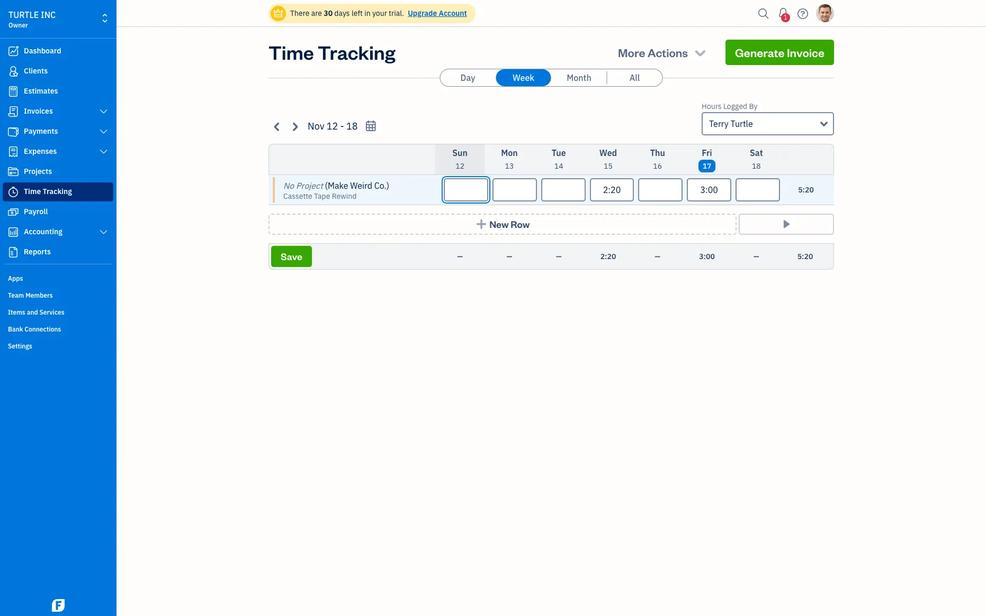 Task type: locate. For each thing, give the bounding box(es) containing it.
dashboard link
[[3, 42, 113, 61]]

13
[[505, 162, 514, 171]]

2 chevron large down image from the top
[[99, 228, 109, 237]]

17
[[703, 162, 711, 171]]

1 horizontal spatial 12
[[456, 162, 464, 171]]

reports link
[[3, 243, 113, 262]]

time tracking
[[269, 40, 395, 65], [24, 187, 72, 196]]

time inside 'time tracking' link
[[24, 187, 41, 196]]

30
[[324, 8, 333, 18]]

chevron large down image up "reports" link
[[99, 228, 109, 237]]

1 horizontal spatial duration text field
[[638, 178, 683, 202]]

1 vertical spatial 18
[[752, 162, 761, 171]]

in
[[364, 8, 371, 18]]

2 chevron large down image from the top
[[99, 148, 109, 156]]

there
[[290, 8, 310, 18]]

generate invoice button
[[726, 40, 834, 65]]

time right timer icon
[[24, 187, 41, 196]]

account
[[439, 8, 467, 18]]

chevron large down image for payments
[[99, 128, 109, 136]]

Duration text field
[[444, 178, 488, 202], [492, 178, 537, 202], [541, 178, 586, 202], [687, 178, 731, 202]]

invoice
[[787, 45, 825, 60]]

settings
[[8, 343, 32, 351]]

payroll
[[24, 207, 48, 217]]

chevron large down image down invoices link
[[99, 128, 109, 136]]

chevron large down image down estimates link
[[99, 108, 109, 116]]

—
[[457, 252, 463, 262], [507, 252, 512, 262], [556, 252, 562, 262], [655, 252, 661, 262], [754, 252, 759, 262]]

chevron large down image for accounting
[[99, 228, 109, 237]]

12 left -
[[327, 120, 338, 132]]

5:20
[[798, 185, 814, 195], [797, 252, 813, 262]]

12 inside sun 12
[[456, 162, 464, 171]]

tracking down left
[[318, 40, 395, 65]]

0 horizontal spatial tracking
[[43, 187, 72, 196]]

time tracking down projects link
[[24, 187, 72, 196]]

1 vertical spatial time tracking
[[24, 187, 72, 196]]

duration text field down sun 12
[[444, 178, 488, 202]]

0 horizontal spatial time
[[24, 187, 41, 196]]

fri 17
[[702, 148, 712, 171]]

duration text field down 17
[[687, 178, 731, 202]]

cassette
[[283, 192, 312, 201]]

Duration text field
[[590, 178, 634, 202], [638, 178, 683, 202], [736, 178, 780, 202]]

left
[[352, 8, 363, 18]]

are
[[311, 8, 322, 18]]

12 for sun
[[456, 162, 464, 171]]

previous week image
[[271, 120, 283, 133]]

1
[[784, 13, 788, 21]]

1 horizontal spatial time tracking
[[269, 40, 395, 65]]

all link
[[607, 69, 662, 86]]

1 chevron large down image from the top
[[99, 128, 109, 136]]

no project ( make weird co. ) cassette tape rewind
[[283, 181, 389, 201]]

crown image
[[273, 8, 284, 19]]

5 — from the left
[[754, 252, 759, 262]]

month
[[567, 73, 591, 83]]

projects link
[[3, 163, 113, 182]]

actions
[[648, 45, 688, 60]]

bank connections link
[[3, 321, 113, 337]]

duration text field down 13
[[492, 178, 537, 202]]

main element
[[0, 0, 143, 617]]

by
[[749, 102, 758, 111]]

mon
[[501, 148, 518, 158]]

2 duration text field from the left
[[492, 178, 537, 202]]

accounting link
[[3, 223, 113, 242]]

time
[[269, 40, 314, 65], [24, 187, 41, 196]]

settings link
[[3, 338, 113, 354]]

time tracking down 30
[[269, 40, 395, 65]]

(
[[325, 181, 328, 191]]

turtle
[[8, 10, 39, 20]]

more actions button
[[609, 40, 717, 65]]

payroll link
[[3, 203, 113, 222]]

2 — from the left
[[507, 252, 512, 262]]

sat
[[750, 148, 763, 158]]

time down there
[[269, 40, 314, 65]]

0 horizontal spatial 12
[[327, 120, 338, 132]]

expenses link
[[3, 142, 113, 162]]

1 vertical spatial 5:20
[[797, 252, 813, 262]]

0 horizontal spatial time tracking
[[24, 187, 72, 196]]

duration text field down sat 18
[[736, 178, 780, 202]]

reports
[[24, 247, 51, 257]]

choose a date image
[[365, 120, 377, 132]]

row
[[511, 218, 530, 230]]

0 vertical spatial tracking
[[318, 40, 395, 65]]

tracking
[[318, 40, 395, 65], [43, 187, 72, 196]]

project
[[296, 181, 323, 191]]

duration text field down 16
[[638, 178, 683, 202]]

team members
[[8, 292, 53, 300]]

)
[[386, 181, 389, 191]]

chevrondown image
[[693, 45, 708, 60]]

1 vertical spatial chevron large down image
[[99, 228, 109, 237]]

1 vertical spatial 12
[[456, 162, 464, 171]]

trial.
[[389, 8, 404, 18]]

18
[[346, 120, 358, 132], [752, 162, 761, 171]]

dashboard image
[[7, 46, 20, 57]]

clients
[[24, 66, 48, 76]]

1 button
[[775, 3, 792, 24]]

sat 18
[[750, 148, 763, 171]]

duration text field down 15
[[590, 178, 634, 202]]

generate invoice
[[735, 45, 825, 60]]

nov
[[308, 120, 324, 132]]

duration text field down 14
[[541, 178, 586, 202]]

3 duration text field from the left
[[736, 178, 780, 202]]

18 right -
[[346, 120, 358, 132]]

weird
[[350, 181, 372, 191]]

chevron large down image
[[99, 108, 109, 116], [99, 148, 109, 156]]

12 down the sun
[[456, 162, 464, 171]]

money image
[[7, 207, 20, 218]]

turtle inc owner
[[8, 10, 56, 29]]

new row
[[489, 218, 530, 230]]

18 down sat
[[752, 162, 761, 171]]

0 vertical spatial 18
[[346, 120, 358, 132]]

rewind
[[332, 192, 357, 201]]

chevron large down image inside accounting link
[[99, 228, 109, 237]]

chevron large down image
[[99, 128, 109, 136], [99, 228, 109, 237]]

0 vertical spatial 12
[[327, 120, 338, 132]]

1 chevron large down image from the top
[[99, 108, 109, 116]]

chevron large down image up projects link
[[99, 148, 109, 156]]

plus image
[[475, 219, 488, 230]]

hours logged by
[[702, 102, 758, 111]]

co.
[[374, 181, 386, 191]]

expenses
[[24, 147, 57, 156]]

client image
[[7, 66, 20, 77]]

more actions
[[618, 45, 688, 60]]

2 horizontal spatial duration text field
[[736, 178, 780, 202]]

day link
[[440, 69, 495, 86]]

0 vertical spatial chevron large down image
[[99, 108, 109, 116]]

1 vertical spatial chevron large down image
[[99, 148, 109, 156]]

3 duration text field from the left
[[541, 178, 586, 202]]

1 vertical spatial time
[[24, 187, 41, 196]]

estimates link
[[3, 82, 113, 101]]

0 vertical spatial time
[[269, 40, 314, 65]]

upgrade
[[408, 8, 437, 18]]

-
[[340, 120, 344, 132]]

tracking down projects link
[[43, 187, 72, 196]]

0 horizontal spatial duration text field
[[590, 178, 634, 202]]

chevron large down image inside payments link
[[99, 128, 109, 136]]

0 vertical spatial chevron large down image
[[99, 128, 109, 136]]

hours
[[702, 102, 722, 111]]

payments link
[[3, 122, 113, 141]]

invoices link
[[3, 102, 113, 121]]

1 vertical spatial tracking
[[43, 187, 72, 196]]

0 horizontal spatial 18
[[346, 120, 358, 132]]

time tracking link
[[3, 183, 113, 202]]

chevron large down image inside expenses link
[[99, 148, 109, 156]]

1 horizontal spatial time
[[269, 40, 314, 65]]

3 — from the left
[[556, 252, 562, 262]]

1 horizontal spatial 18
[[752, 162, 761, 171]]



Task type: vqa. For each thing, say whether or not it's contained in the screenshot.


Task type: describe. For each thing, give the bounding box(es) containing it.
your
[[372, 8, 387, 18]]

items and services
[[8, 309, 64, 317]]

1 horizontal spatial tracking
[[318, 40, 395, 65]]

2 duration text field from the left
[[638, 178, 683, 202]]

new row button
[[269, 214, 737, 235]]

turtle
[[731, 119, 753, 129]]

terry turtle
[[709, 119, 753, 129]]

report image
[[7, 247, 20, 258]]

make
[[328, 181, 348, 191]]

no
[[283, 181, 294, 191]]

3:00
[[699, 252, 715, 262]]

4 — from the left
[[655, 252, 661, 262]]

week
[[513, 73, 534, 83]]

fri
[[702, 148, 712, 158]]

tape
[[314, 192, 330, 201]]

week link
[[496, 69, 551, 86]]

team
[[8, 292, 24, 300]]

chevron large down image for expenses
[[99, 148, 109, 156]]

generate
[[735, 45, 785, 60]]

payment image
[[7, 127, 20, 137]]

16
[[653, 162, 662, 171]]

tracking inside "main" element
[[43, 187, 72, 196]]

0 vertical spatial 5:20
[[798, 185, 814, 195]]

terry
[[709, 119, 729, 129]]

new
[[489, 218, 509, 230]]

tue 14
[[552, 148, 566, 171]]

timer image
[[7, 187, 20, 198]]

1 duration text field from the left
[[444, 178, 488, 202]]

project image
[[7, 167, 20, 177]]

team members link
[[3, 288, 113, 303]]

inc
[[41, 10, 56, 20]]

more
[[618, 45, 645, 60]]

15
[[604, 162, 613, 171]]

items
[[8, 309, 25, 317]]

estimates
[[24, 86, 58, 96]]

freshbooks image
[[50, 600, 67, 613]]

all
[[630, 73, 640, 83]]

accounting
[[24, 227, 62, 237]]

4 duration text field from the left
[[687, 178, 731, 202]]

next week image
[[289, 120, 301, 133]]

expense image
[[7, 147, 20, 157]]

items and services link
[[3, 305, 113, 320]]

bank
[[8, 326, 23, 334]]

1 — from the left
[[457, 252, 463, 262]]

save button
[[271, 246, 312, 267]]

time tracking inside "main" element
[[24, 187, 72, 196]]

sun 12
[[452, 148, 468, 171]]

nov 12 - 18
[[308, 120, 358, 132]]

logged
[[723, 102, 747, 111]]

apps
[[8, 275, 23, 283]]

bank connections
[[8, 326, 61, 334]]

day
[[461, 73, 475, 83]]

1 duration text field from the left
[[590, 178, 634, 202]]

chevron large down image for invoices
[[99, 108, 109, 116]]

14
[[554, 162, 563, 171]]

search image
[[755, 6, 772, 21]]

connections
[[25, 326, 61, 334]]

members
[[25, 292, 53, 300]]

month link
[[552, 69, 607, 86]]

dashboard
[[24, 46, 61, 56]]

and
[[27, 309, 38, 317]]

thu 16
[[650, 148, 665, 171]]

terry turtle button
[[702, 112, 834, 136]]

chart image
[[7, 227, 20, 238]]

estimate image
[[7, 86, 20, 97]]

clients link
[[3, 62, 113, 81]]

invoices
[[24, 106, 53, 116]]

owner
[[8, 21, 28, 29]]

invoice image
[[7, 106, 20, 117]]

wed
[[599, 148, 617, 158]]

payments
[[24, 127, 58, 136]]

projects
[[24, 167, 52, 176]]

0 vertical spatial time tracking
[[269, 40, 395, 65]]

sun
[[452, 148, 468, 158]]

18 inside sat 18
[[752, 162, 761, 171]]

12 for nov
[[327, 120, 338, 132]]

mon 13
[[501, 148, 518, 171]]

apps link
[[3, 271, 113, 287]]

2:20
[[600, 252, 616, 262]]

go to help image
[[794, 6, 811, 21]]

start timer image
[[780, 219, 793, 230]]

thu
[[650, 148, 665, 158]]

upgrade account link
[[406, 8, 467, 18]]

services
[[39, 309, 64, 317]]



